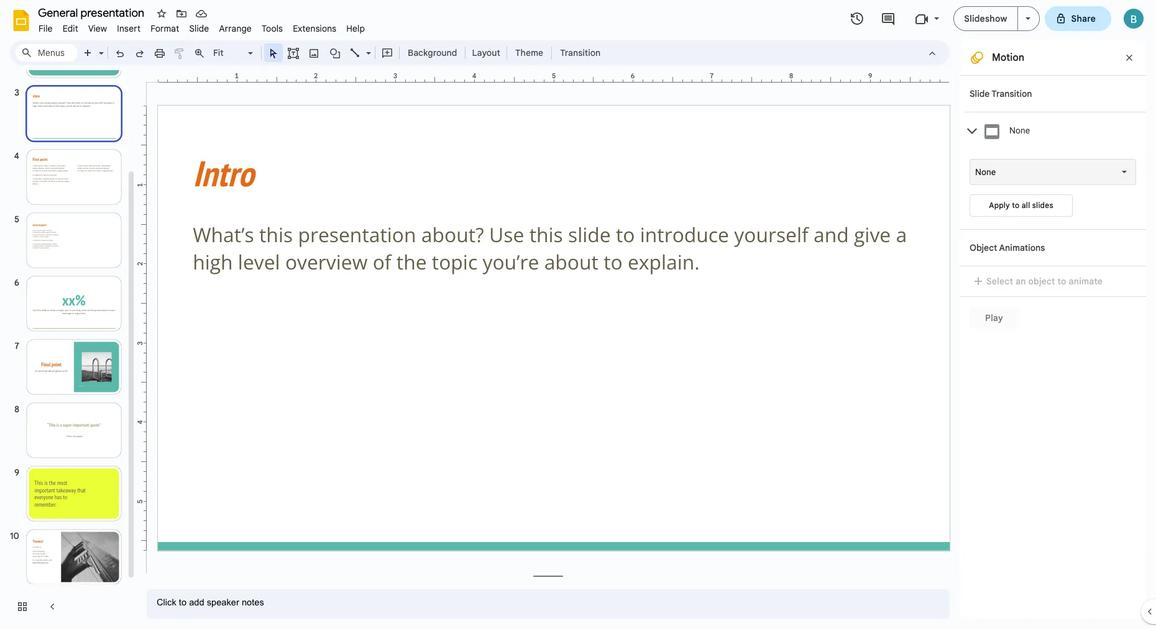 Task type: locate. For each thing, give the bounding box(es) containing it.
1 vertical spatial to
[[1058, 276, 1067, 287]]

1 horizontal spatial to
[[1058, 276, 1067, 287]]

insert menu item
[[112, 21, 146, 36]]

shape image
[[328, 44, 342, 62]]

slide
[[189, 23, 209, 34], [970, 88, 990, 99]]

1 horizontal spatial transition
[[992, 88, 1032, 99]]

edit menu item
[[58, 21, 83, 36]]

object animations
[[970, 242, 1045, 254]]

to
[[1012, 201, 1020, 210], [1058, 276, 1067, 287]]

0 horizontal spatial none
[[976, 167, 996, 177]]

play
[[985, 313, 1004, 324]]

arrange
[[219, 23, 252, 34]]

slide menu item
[[184, 21, 214, 36]]

1 horizontal spatial none
[[1010, 126, 1030, 136]]

transition right theme
[[560, 47, 601, 58]]

1 vertical spatial none
[[976, 167, 996, 177]]

none
[[1010, 126, 1030, 136], [976, 167, 996, 177]]

menu bar inside menu bar banner
[[34, 16, 370, 37]]

slideshow
[[965, 13, 1008, 24]]

animations
[[1000, 242, 1045, 254]]

apply to all slides
[[989, 201, 1054, 210]]

none up 'apply'
[[976, 167, 996, 177]]

slideshow button
[[954, 6, 1018, 31]]

none down slide transition on the top
[[1010, 126, 1030, 136]]

none option
[[976, 166, 996, 178]]

0 vertical spatial none
[[1010, 126, 1030, 136]]

to right object
[[1058, 276, 1067, 287]]

transition button
[[555, 44, 606, 62]]

Menus field
[[16, 44, 78, 62]]

select an object to animate button
[[970, 274, 1111, 289]]

1 horizontal spatial slide
[[970, 88, 990, 99]]

0 vertical spatial to
[[1012, 201, 1020, 210]]

object
[[970, 242, 998, 254]]

navigation
[[0, 0, 137, 630]]

all
[[1022, 201, 1031, 210]]

file menu item
[[34, 21, 58, 36]]

1 vertical spatial slide
[[970, 88, 990, 99]]

1 vertical spatial transition
[[992, 88, 1032, 99]]

format menu item
[[146, 21, 184, 36]]

slide inside menu item
[[189, 23, 209, 34]]

presentation options image
[[1026, 17, 1031, 20]]

tools
[[262, 23, 283, 34]]

Rename text field
[[34, 5, 152, 20]]

none tab
[[965, 112, 1147, 150]]

slide inside "motion" section
[[970, 88, 990, 99]]

to left the all
[[1012, 201, 1020, 210]]

format
[[151, 23, 179, 34]]

0 vertical spatial transition
[[560, 47, 601, 58]]

menu bar containing file
[[34, 16, 370, 37]]

new slide with layout image
[[96, 45, 104, 49]]

theme
[[515, 47, 543, 58]]

transition down motion
[[992, 88, 1032, 99]]

menu bar banner
[[0, 0, 1156, 630]]

0 vertical spatial slide
[[189, 23, 209, 34]]

0 horizontal spatial transition
[[560, 47, 601, 58]]

0 horizontal spatial to
[[1012, 201, 1020, 210]]

menu bar
[[34, 16, 370, 37]]

layout button
[[468, 44, 504, 62]]

none tab panel
[[965, 150, 1147, 229]]

extensions menu item
[[288, 21, 342, 36]]

0 horizontal spatial slide
[[189, 23, 209, 34]]

transition
[[560, 47, 601, 58], [992, 88, 1032, 99]]

to inside none tab panel
[[1012, 201, 1020, 210]]



Task type: describe. For each thing, give the bounding box(es) containing it.
insert image image
[[307, 44, 321, 62]]

an
[[1016, 276, 1026, 287]]

select
[[987, 276, 1014, 287]]

slide for slide
[[189, 23, 209, 34]]

share
[[1072, 13, 1096, 24]]

background button
[[402, 44, 463, 62]]

object
[[1029, 276, 1056, 287]]

none inside list box
[[976, 167, 996, 177]]

slide for slide transition
[[970, 88, 990, 99]]

layout
[[472, 47, 500, 58]]

motion application
[[0, 0, 1156, 630]]

file
[[39, 23, 53, 34]]

Star checkbox
[[153, 5, 170, 22]]

extensions
[[293, 23, 337, 34]]

transition inside "motion" section
[[992, 88, 1032, 99]]

apply
[[989, 201, 1010, 210]]

motion section
[[960, 40, 1147, 620]]

insert
[[117, 23, 141, 34]]

edit
[[63, 23, 78, 34]]

theme button
[[510, 44, 549, 62]]

play button
[[970, 307, 1019, 330]]

main toolbar
[[77, 44, 607, 62]]

slides
[[1033, 201, 1054, 210]]

apply to all slides button
[[970, 195, 1073, 217]]

select an object to animate
[[987, 276, 1103, 287]]

view
[[88, 23, 107, 34]]

view menu item
[[83, 21, 112, 36]]

Zoom field
[[210, 44, 259, 62]]

background
[[408, 47, 457, 58]]

share button
[[1045, 6, 1112, 31]]

transition inside button
[[560, 47, 601, 58]]

tools menu item
[[257, 21, 288, 36]]

slide transition
[[970, 88, 1032, 99]]

help
[[346, 23, 365, 34]]

animate
[[1069, 276, 1103, 287]]

help menu item
[[342, 21, 370, 36]]

none list box
[[970, 159, 1137, 185]]

none inside tab
[[1010, 126, 1030, 136]]

Zoom text field
[[211, 44, 246, 62]]

arrange menu item
[[214, 21, 257, 36]]

motion
[[992, 52, 1025, 64]]



Task type: vqa. For each thing, say whether or not it's contained in the screenshot.
Version history
no



